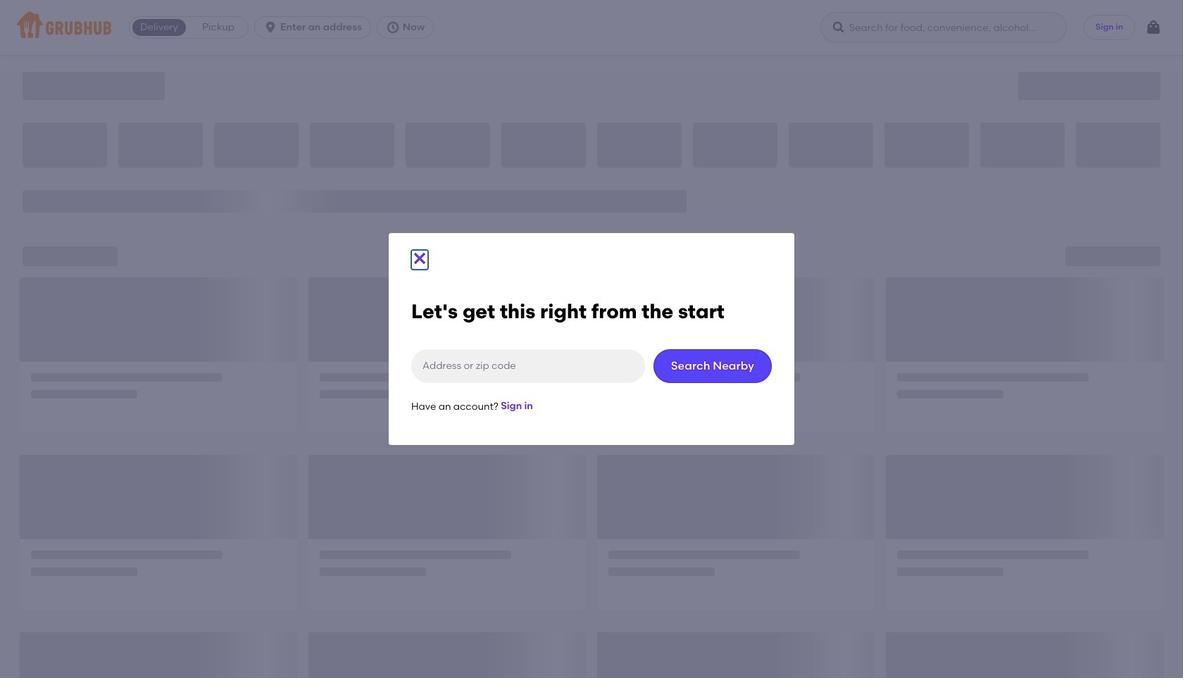 Task type: vqa. For each thing, say whether or not it's contained in the screenshot.
Chicken breast, walnuts, cranberries, spring mix with blue cheese crumble.
no



Task type: locate. For each thing, give the bounding box(es) containing it.
svg image
[[1145, 19, 1162, 36], [264, 20, 278, 35], [386, 20, 400, 35], [832, 20, 846, 35]]

svg image
[[411, 250, 428, 267]]

main navigation navigation
[[0, 0, 1183, 55]]



Task type: describe. For each thing, give the bounding box(es) containing it.
Search Address search field
[[411, 349, 645, 383]]



